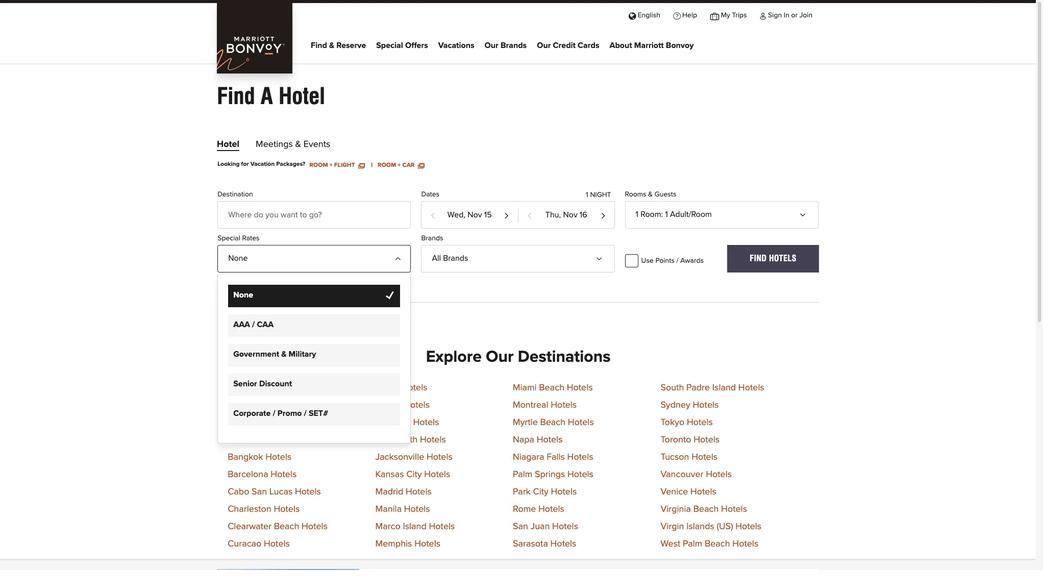 Task type: locate. For each thing, give the bounding box(es) containing it.
san down 'barcelona hotels'
[[252, 488, 267, 497]]

my trips
[[721, 12, 747, 19]]

1 night
[[586, 191, 611, 198]]

sarasota hotels
[[513, 540, 577, 549]]

dublin hotels link
[[376, 401, 430, 410]]

toronto hotels link
[[661, 436, 720, 445]]

help
[[683, 12, 697, 19]]

explore
[[426, 349, 482, 365]]

hotels inside button
[[769, 254, 797, 263]]

bahamas
[[228, 401, 265, 410]]

memphis
[[376, 540, 412, 549]]

memphis hotels link
[[376, 540, 441, 549]]

0 vertical spatial brands
[[501, 41, 527, 49]]

Destination text field
[[218, 201, 411, 229]]

2 horizontal spatial room
[[641, 210, 661, 218]]

arlington
[[228, 384, 264, 393]]

clearwater beach hotels link
[[228, 522, 328, 532]]

2 vertical spatial brands
[[443, 254, 468, 262]]

florence hotels
[[376, 418, 439, 428]]

fort worth hotels link
[[376, 436, 446, 445]]

1 horizontal spatial san
[[513, 522, 528, 532]]

tucson
[[661, 453, 689, 462]]

hotel up looking
[[217, 140, 239, 149]]

brands left credit
[[501, 41, 527, 49]]

0 horizontal spatial room
[[310, 162, 328, 168]]

south padre island hotels
[[661, 384, 765, 393]]

1 horizontal spatial palm
[[683, 540, 703, 549]]

napa hotels
[[513, 436, 563, 445]]

opens in a new browser window. image
[[418, 162, 424, 168]]

&
[[329, 41, 335, 49], [295, 140, 301, 149], [648, 191, 653, 198], [281, 350, 287, 358]]

trigger image
[[394, 252, 403, 260]]

rooms & guests
[[625, 191, 677, 198]]

1 vertical spatial find
[[217, 83, 255, 109]]

none
[[228, 254, 248, 262], [233, 291, 253, 299]]

0 horizontal spatial palm
[[513, 470, 533, 480]]

1 vertical spatial hotel
[[217, 140, 239, 149]]

vacation
[[251, 161, 275, 167]]

english link
[[622, 3, 667, 26]]

2 vertical spatial find
[[750, 254, 767, 263]]

flight
[[334, 162, 355, 168]]

bangkok hotels link
[[228, 453, 292, 462]]

none for trigger icon
[[228, 254, 248, 262]]

vancouver
[[661, 470, 704, 480]]

& for events
[[295, 140, 301, 149]]

none link down where do you want to go? text field
[[218, 245, 411, 273]]

0 horizontal spatial +
[[330, 162, 333, 168]]

island up "memphis hotels"
[[403, 522, 427, 532]]

senior discount link
[[228, 374, 400, 396]]

beach
[[539, 384, 565, 393], [540, 418, 566, 428], [694, 505, 719, 514], [274, 522, 299, 532], [705, 540, 730, 549]]

& for guests
[[648, 191, 653, 198]]

special
[[376, 41, 403, 49], [218, 235, 240, 242]]

charleston hotels link
[[228, 505, 300, 514]]

brands up "all"
[[421, 235, 443, 242]]

+ left flight
[[330, 162, 333, 168]]

city for kansas
[[407, 470, 422, 480]]

& inside meetings & events link
[[295, 140, 301, 149]]

looking for vacation packages?
[[218, 161, 305, 167]]

0 vertical spatial island
[[713, 384, 736, 393]]

car
[[403, 162, 415, 168]]

beach up montreal hotels at the bottom of page
[[539, 384, 565, 393]]

none up the aaa
[[233, 291, 253, 299]]

dubai hotels link
[[376, 384, 428, 393]]

& left military
[[281, 350, 287, 358]]

all
[[432, 254, 441, 262]]

+
[[330, 162, 333, 168], [398, 162, 401, 168]]

1 vertical spatial none
[[233, 291, 253, 299]]

memphis hotels
[[376, 540, 441, 549]]

2 + from the left
[[398, 162, 401, 168]]

next check-in dates image
[[504, 208, 510, 224]]

madrid hotels
[[376, 488, 432, 497]]

1 horizontal spatial island
[[713, 384, 736, 393]]

room down rooms & guests
[[641, 210, 661, 218]]

special left 'rates'
[[218, 235, 240, 242]]

my trips link
[[704, 3, 754, 26]]

0 horizontal spatial find
[[217, 83, 255, 109]]

0 horizontal spatial city
[[407, 470, 422, 480]]

tokyo hotels
[[661, 418, 713, 428]]

1 vertical spatial special
[[218, 235, 240, 242]]

niagara
[[513, 453, 544, 462]]

0 horizontal spatial island
[[403, 522, 427, 532]]

help link
[[667, 3, 704, 26]]

clearwater beach hotels
[[228, 522, 328, 532]]

a
[[261, 83, 273, 109]]

government
[[233, 350, 279, 358]]

our brands
[[485, 41, 527, 49]]

& left reserve
[[329, 41, 335, 49]]

check image
[[386, 290, 396, 300]]

& left events
[[295, 140, 301, 149]]

1 horizontal spatial +
[[398, 162, 401, 168]]

0 vertical spatial none
[[228, 254, 248, 262]]

0 horizontal spatial hotel
[[217, 140, 239, 149]]

our right vacations
[[485, 41, 499, 49]]

1
[[586, 191, 589, 198], [636, 210, 639, 218], [665, 210, 668, 218]]

manila
[[376, 505, 402, 514]]

1 horizontal spatial find
[[311, 41, 327, 49]]

aaa
[[233, 321, 250, 329]]

none link up aaa / caa 'link'
[[228, 285, 400, 307]]

our left credit
[[537, 41, 551, 49]]

myrtle
[[513, 418, 538, 428]]

beach down montreal hotels at the bottom of page
[[540, 418, 566, 428]]

palm down the islands
[[683, 540, 703, 549]]

island right padre
[[713, 384, 736, 393]]

about marriott bonvoy
[[610, 41, 694, 49]]

none down special rates
[[228, 254, 248, 262]]

+ left car
[[398, 162, 401, 168]]

1 vertical spatial palm
[[683, 540, 703, 549]]

sign in or join link
[[754, 3, 819, 26]]

beach for clearwater
[[274, 522, 299, 532]]

1 horizontal spatial city
[[533, 488, 549, 497]]

meetings & events link
[[256, 140, 331, 153]]

city down jacksonville hotels 'link'
[[407, 470, 422, 480]]

brands right "all"
[[443, 254, 468, 262]]

our
[[485, 41, 499, 49], [537, 41, 551, 49], [486, 349, 514, 365]]

hotels
[[769, 254, 797, 263], [267, 384, 293, 393], [402, 384, 428, 393], [567, 384, 593, 393], [739, 384, 765, 393], [267, 401, 293, 410], [404, 401, 430, 410], [551, 401, 577, 410], [693, 401, 719, 410], [245, 418, 271, 428], [413, 418, 439, 428], [568, 418, 594, 428], [687, 418, 713, 428], [268, 436, 295, 445], [420, 436, 446, 445], [537, 436, 563, 445], [694, 436, 720, 445], [266, 453, 292, 462], [427, 453, 453, 462], [568, 453, 594, 462], [692, 453, 718, 462], [271, 470, 297, 480], [424, 470, 450, 480], [568, 470, 594, 480], [706, 470, 732, 480], [295, 488, 321, 497], [406, 488, 432, 497], [551, 488, 577, 497], [691, 488, 717, 497], [274, 505, 300, 514], [404, 505, 430, 514], [539, 505, 565, 514], [721, 505, 747, 514], [302, 522, 328, 532], [429, 522, 455, 532], [552, 522, 578, 532], [736, 522, 762, 532], [264, 540, 290, 549], [415, 540, 441, 549], [551, 540, 577, 549], [733, 540, 759, 549]]

1 vertical spatial city
[[533, 488, 549, 497]]

& inside find & reserve link
[[329, 41, 335, 49]]

hotel right a
[[279, 83, 325, 109]]

& for military
[[281, 350, 287, 358]]

set#
[[309, 410, 328, 418]]

room + flight link
[[310, 161, 365, 168]]

1 right :
[[665, 210, 668, 218]]

palm
[[513, 470, 533, 480], [683, 540, 703, 549]]

our up miami
[[486, 349, 514, 365]]

Check-out text field
[[519, 202, 614, 228]]

1 vertical spatial brands
[[421, 235, 443, 242]]

virginia
[[661, 505, 691, 514]]

find inside button
[[750, 254, 767, 263]]

& right rooms on the right top of the page
[[648, 191, 653, 198]]

help image
[[674, 12, 681, 19]]

opens in a new browser window. image
[[359, 162, 365, 168]]

senior discount
[[233, 380, 292, 388]]

west palm beach hotels
[[661, 540, 759, 549]]

0 horizontal spatial san
[[252, 488, 267, 497]]

palm up park
[[513, 470, 533, 480]]

sign
[[768, 12, 782, 19]]

tokyo
[[661, 418, 685, 428]]

special left offers
[[376, 41, 403, 49]]

government & military link
[[228, 344, 400, 367]]

beach up virgin islands (us) hotels
[[694, 505, 719, 514]]

0 vertical spatial hotel
[[279, 83, 325, 109]]

1 down rooms on the right top of the page
[[636, 210, 639, 218]]

1 horizontal spatial special
[[376, 41, 403, 49]]

1 horizontal spatial 1
[[636, 210, 639, 218]]

1 for 1 night
[[586, 191, 589, 198]]

dubai
[[376, 384, 399, 393]]

brands for our brands
[[501, 41, 527, 49]]

special for special rates
[[218, 235, 240, 242]]

2 horizontal spatial find
[[750, 254, 767, 263]]

1 vertical spatial island
[[403, 522, 427, 532]]

/ left set#
[[304, 410, 307, 418]]

0 horizontal spatial special
[[218, 235, 240, 242]]

0 horizontal spatial 1
[[586, 191, 589, 198]]

0 vertical spatial find
[[311, 41, 327, 49]]

florence
[[376, 418, 411, 428]]

cabo san lucas hotels
[[228, 488, 321, 497]]

room right |
[[378, 162, 396, 168]]

/ left 'caa'
[[252, 321, 255, 329]]

padre
[[687, 384, 710, 393]]

0 vertical spatial palm
[[513, 470, 533, 480]]

vacations link
[[438, 38, 475, 53]]

kansas city hotels
[[376, 470, 450, 480]]

vacations
[[438, 41, 475, 49]]

destination
[[218, 191, 253, 198]]

find
[[311, 41, 327, 49], [217, 83, 255, 109], [750, 254, 767, 263]]

our credit cards link
[[537, 38, 600, 53]]

beach for myrtle
[[540, 418, 566, 428]]

0 vertical spatial city
[[407, 470, 422, 480]]

1 left night
[[586, 191, 589, 198]]

baltimore
[[228, 436, 266, 445]]

beach down charleston hotels link
[[274, 522, 299, 532]]

bangkok hotels
[[228, 453, 292, 462]]

or
[[792, 12, 798, 19]]

1 + from the left
[[330, 162, 333, 168]]

/ left promo
[[273, 410, 276, 418]]

miami beach hotels
[[513, 384, 593, 393]]

1 horizontal spatial room
[[378, 162, 396, 168]]

corporate
[[233, 410, 271, 418]]

madrid
[[376, 488, 403, 497]]

beach down virgin islands (us) hotels link
[[705, 540, 730, 549]]

room down events
[[310, 162, 328, 168]]

Check-in text field
[[422, 202, 518, 228]]

0 vertical spatial special
[[376, 41, 403, 49]]

city up rome hotels link
[[533, 488, 549, 497]]

south
[[661, 384, 684, 393]]

/ inside 'link'
[[252, 321, 255, 329]]

sarasota
[[513, 540, 548, 549]]

san down the 'rome'
[[513, 522, 528, 532]]

juan
[[531, 522, 550, 532]]

find & reserve
[[311, 41, 366, 49]]

& inside government & military "link"
[[281, 350, 287, 358]]

fort
[[376, 436, 392, 445]]

english
[[638, 12, 661, 19]]



Task type: describe. For each thing, give the bounding box(es) containing it.
find for find a hotel
[[217, 83, 255, 109]]

cards
[[578, 41, 600, 49]]

marriott
[[634, 41, 664, 49]]

arlington hotels
[[228, 384, 293, 393]]

special for special offers
[[376, 41, 403, 49]]

offers
[[405, 41, 428, 49]]

(us)
[[717, 522, 733, 532]]

curacao hotels
[[228, 540, 290, 549]]

arrow down image
[[598, 252, 606, 260]]

sarasota hotels link
[[513, 540, 577, 549]]

kansas city hotels link
[[376, 470, 450, 480]]

virgin islands (us) hotels link
[[661, 522, 762, 532]]

myrtle beach hotels link
[[513, 418, 594, 428]]

0 vertical spatial none link
[[218, 245, 411, 273]]

dubai hotels
[[376, 384, 428, 393]]

dublin hotels
[[376, 401, 430, 410]]

special offers
[[376, 41, 428, 49]]

join
[[800, 12, 813, 19]]

find hotels
[[750, 254, 797, 263]]

1 vertical spatial san
[[513, 522, 528, 532]]

palm springs hotels
[[513, 470, 594, 480]]

toronto
[[661, 436, 692, 445]]

suitcase image
[[711, 12, 719, 19]]

west
[[661, 540, 681, 549]]

jacksonville hotels
[[376, 453, 453, 462]]

account image
[[760, 12, 767, 19]]

venice hotels
[[661, 488, 717, 497]]

room for room + flight
[[310, 162, 328, 168]]

credit
[[553, 41, 576, 49]]

none for check icon
[[233, 291, 253, 299]]

1 room : 1 adult /room
[[636, 210, 712, 218]]

lucas
[[269, 488, 293, 497]]

palm springs hotels link
[[513, 470, 594, 480]]

south padre island hotels link
[[661, 384, 765, 393]]

1 horizontal spatial hotel
[[279, 83, 325, 109]]

rooms
[[625, 191, 647, 198]]

montreal hotels link
[[513, 401, 577, 410]]

jacksonville
[[376, 453, 424, 462]]

next check-out dates image
[[601, 208, 606, 224]]

0 vertical spatial san
[[252, 488, 267, 497]]

|
[[371, 162, 373, 168]]

city for park
[[533, 488, 549, 497]]

bangkok
[[228, 453, 263, 462]]

meetings
[[256, 140, 293, 149]]

curacao
[[228, 540, 262, 549]]

arrow down image
[[802, 208, 810, 216]]

room + car link
[[378, 161, 424, 168]]

sydney hotels link
[[661, 401, 719, 410]]

awards
[[681, 257, 704, 264]]

florence hotels link
[[376, 418, 439, 428]]

bahamas hotels
[[228, 401, 293, 410]]

sydney
[[661, 401, 691, 410]]

san juan hotels
[[513, 522, 578, 532]]

our for our brands
[[485, 41, 499, 49]]

park city hotels
[[513, 488, 577, 497]]

dublin
[[376, 401, 402, 410]]

room for room + car
[[378, 162, 396, 168]]

all brands
[[432, 254, 468, 262]]

senior
[[233, 380, 257, 388]]

guests
[[655, 191, 677, 198]]

trips
[[732, 12, 747, 19]]

vancouver hotels link
[[661, 470, 732, 480]]

& for reserve
[[329, 41, 335, 49]]

/ right points on the top right
[[677, 257, 679, 264]]

sydney hotels
[[661, 401, 719, 410]]

1 vertical spatial none link
[[228, 285, 400, 307]]

kansas
[[376, 470, 404, 480]]

bonvoy
[[666, 41, 694, 49]]

venice
[[661, 488, 688, 497]]

islands
[[687, 522, 715, 532]]

marco island hotels
[[376, 522, 455, 532]]

barcelona
[[228, 470, 268, 480]]

baltimore hotels
[[228, 436, 295, 445]]

find for find hotels
[[750, 254, 767, 263]]

springs
[[535, 470, 565, 480]]

corporate / promo / set#
[[233, 410, 328, 418]]

clearwater
[[228, 522, 272, 532]]

aaa / caa
[[233, 321, 274, 329]]

our credit cards
[[537, 41, 600, 49]]

+ for car
[[398, 162, 401, 168]]

find for find & reserve
[[311, 41, 327, 49]]

rates
[[242, 235, 260, 242]]

brands for all brands
[[443, 254, 468, 262]]

+ for flight
[[330, 162, 333, 168]]

vancouver hotels
[[661, 470, 732, 480]]

niagara falls hotels
[[513, 453, 594, 462]]

montreal
[[513, 401, 549, 410]]

find a hotel
[[217, 83, 325, 109]]

park
[[513, 488, 531, 497]]

discount
[[259, 380, 292, 388]]

virginia beach hotels
[[661, 505, 747, 514]]

beach for miami
[[539, 384, 565, 393]]

our for our credit cards
[[537, 41, 551, 49]]

our brands link
[[485, 38, 527, 53]]

miami beach hotels link
[[513, 384, 593, 393]]

find hotels button
[[728, 245, 819, 273]]

2 horizontal spatial 1
[[665, 210, 668, 218]]

charleston hotels
[[228, 505, 300, 514]]

beach for virginia
[[694, 505, 719, 514]]

room + flight
[[310, 162, 357, 168]]

globe image
[[629, 12, 636, 19]]

venice hotels link
[[661, 488, 717, 497]]

fort worth hotels
[[376, 436, 446, 445]]

bahamas hotels link
[[228, 401, 293, 410]]

1 for 1 room : 1 adult /room
[[636, 210, 639, 218]]



Task type: vqa. For each thing, say whether or not it's contained in the screenshot.
the Bahamas Hotels
yes



